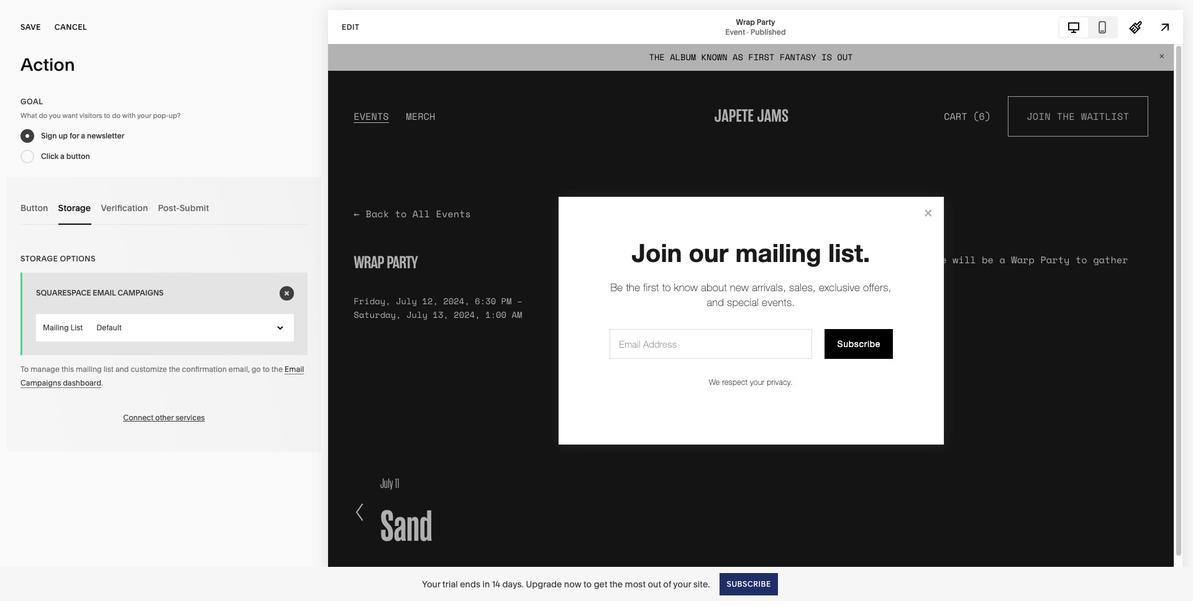 Task type: vqa. For each thing, say whether or not it's contained in the screenshot.
Email
yes



Task type: locate. For each thing, give the bounding box(es) containing it.
go
[[252, 365, 261, 374]]

confirmation
[[182, 365, 227, 374]]

trial
[[443, 579, 458, 590]]

dashboard
[[63, 379, 101, 388]]

0 vertical spatial storage
[[58, 202, 91, 214]]

submit
[[180, 202, 209, 214]]

list
[[104, 365, 114, 374]]

tab list
[[1060, 17, 1117, 37], [21, 191, 308, 225]]

to
[[104, 111, 110, 120], [263, 365, 270, 374], [584, 579, 592, 590]]

get
[[594, 579, 608, 590]]

squarespace email campaigns
[[36, 288, 164, 298]]

storage for storage
[[58, 202, 91, 214]]

party
[[757, 17, 775, 26]]

to
[[21, 365, 29, 374]]

event
[[726, 27, 746, 36]]

do left with
[[112, 111, 121, 120]]

do
[[39, 111, 47, 120], [112, 111, 121, 120]]

email campaigns dashboard
[[21, 365, 304, 388]]

a right click
[[60, 152, 65, 161]]

a
[[81, 131, 85, 140], [60, 152, 65, 161]]

other
[[155, 413, 174, 423]]

options
[[60, 254, 96, 264]]

of
[[664, 579, 672, 590]]

connect other services
[[123, 413, 205, 423]]

campaigns inside email campaigns dashboard
[[21, 379, 61, 388]]

storage button
[[58, 191, 91, 225]]

mailing
[[76, 365, 102, 374]]

campaigns up default
[[118, 288, 164, 298]]

campaigns
[[118, 288, 164, 298], [21, 379, 61, 388]]

1 horizontal spatial do
[[112, 111, 121, 120]]

the
[[169, 365, 180, 374], [272, 365, 283, 374], [610, 579, 623, 590]]

services
[[176, 413, 205, 423]]

the right customize
[[169, 365, 180, 374]]

your right of
[[673, 579, 692, 590]]

edit button
[[334, 16, 368, 39]]

your right with
[[137, 111, 151, 120]]

0 horizontal spatial tab list
[[21, 191, 308, 225]]

out
[[648, 579, 661, 590]]

want
[[62, 111, 78, 120]]

email up default
[[93, 288, 116, 298]]

to left the get on the bottom
[[584, 579, 592, 590]]

1 vertical spatial your
[[673, 579, 692, 590]]

0 vertical spatial tab list
[[1060, 17, 1117, 37]]

1 vertical spatial to
[[263, 365, 270, 374]]

your
[[422, 579, 441, 590]]

tab list containing button
[[21, 191, 308, 225]]

1 vertical spatial email
[[285, 365, 304, 374]]

14
[[492, 579, 500, 590]]

default
[[97, 323, 122, 333]]

0 horizontal spatial campaigns
[[21, 379, 61, 388]]

1 vertical spatial storage
[[21, 254, 58, 264]]

your
[[137, 111, 151, 120], [673, 579, 692, 590]]

the right go
[[272, 365, 283, 374]]

email inside email campaigns dashboard
[[285, 365, 304, 374]]

goal
[[21, 97, 43, 106]]

0 vertical spatial your
[[137, 111, 151, 120]]

storage inside tab list
[[58, 202, 91, 214]]

button
[[66, 152, 90, 161]]

to right visitors
[[104, 111, 110, 120]]

1 vertical spatial a
[[60, 152, 65, 161]]

email
[[93, 288, 116, 298], [285, 365, 304, 374]]

storage right button
[[58, 202, 91, 214]]

2 vertical spatial to
[[584, 579, 592, 590]]

0 horizontal spatial your
[[137, 111, 151, 120]]

edit
[[342, 22, 360, 31]]

storage left options
[[21, 254, 58, 264]]

the right the get on the bottom
[[610, 579, 623, 590]]

verification button
[[101, 191, 148, 225]]

1 vertical spatial tab list
[[21, 191, 308, 225]]

0 vertical spatial email
[[93, 288, 116, 298]]

connect
[[123, 413, 154, 423]]

cancel
[[55, 22, 87, 32]]

save button
[[21, 14, 41, 41]]

to right go
[[263, 365, 270, 374]]

published
[[751, 27, 786, 36]]

a right "for"
[[81, 131, 85, 140]]

goal what do you want visitors to do with your pop-up?
[[21, 97, 181, 120]]

do left you
[[39, 111, 47, 120]]

what
[[21, 111, 37, 120]]

0 vertical spatial campaigns
[[118, 288, 164, 298]]

1 vertical spatial campaigns
[[21, 379, 61, 388]]

1 horizontal spatial email
[[285, 365, 304, 374]]

campaigns down manage
[[21, 379, 61, 388]]

post-
[[158, 202, 180, 214]]

storage
[[58, 202, 91, 214], [21, 254, 58, 264]]

0 horizontal spatial do
[[39, 111, 47, 120]]

1 horizontal spatial a
[[81, 131, 85, 140]]

your inside goal what do you want visitors to do with your pop-up?
[[137, 111, 151, 120]]

email right go
[[285, 365, 304, 374]]

click a button
[[41, 152, 90, 161]]

customize
[[131, 365, 167, 374]]

post-submit
[[158, 202, 209, 214]]

0 horizontal spatial to
[[104, 111, 110, 120]]

this
[[61, 365, 74, 374]]

days.
[[503, 579, 524, 590]]

1 horizontal spatial your
[[673, 579, 692, 590]]

storage for storage options
[[21, 254, 58, 264]]

0 vertical spatial to
[[104, 111, 110, 120]]

1 horizontal spatial tab list
[[1060, 17, 1117, 37]]

site.
[[694, 579, 710, 590]]



Task type: describe. For each thing, give the bounding box(es) containing it.
in
[[483, 579, 490, 590]]

pop-
[[153, 111, 169, 120]]

1 horizontal spatial the
[[272, 365, 283, 374]]

wrap party event · published
[[726, 17, 786, 36]]

button button
[[21, 191, 48, 225]]

1 horizontal spatial to
[[263, 365, 270, 374]]

email campaigns dashboard link
[[21, 365, 304, 389]]

click
[[41, 152, 59, 161]]

verification
[[101, 202, 148, 214]]

sign
[[41, 131, 57, 140]]

squarespace
[[36, 288, 91, 298]]

to manage this mailing list and customize the confirmation email, go to the
[[21, 365, 285, 374]]

storage options
[[21, 254, 96, 264]]

cancel button
[[55, 14, 87, 41]]

save
[[21, 22, 41, 32]]

0 vertical spatial a
[[81, 131, 85, 140]]

you
[[49, 111, 61, 120]]

mailing list
[[43, 323, 83, 333]]

upgrade
[[526, 579, 562, 590]]

connect other services button
[[21, 412, 308, 425]]

up
[[59, 131, 68, 140]]

and
[[115, 365, 129, 374]]

·
[[747, 27, 749, 36]]

most
[[625, 579, 646, 590]]

wrap
[[736, 17, 755, 26]]

2 horizontal spatial the
[[610, 579, 623, 590]]

with
[[122, 111, 136, 120]]

subscribe
[[727, 580, 771, 589]]

email,
[[229, 365, 250, 374]]

up?
[[169, 111, 181, 120]]

button
[[21, 202, 48, 214]]

ends
[[460, 579, 481, 590]]

your trial ends in 14 days. upgrade now to get the most out of your site.
[[422, 579, 710, 590]]

newsletter
[[87, 131, 125, 140]]

1 horizontal spatial campaigns
[[118, 288, 164, 298]]

now
[[564, 579, 582, 590]]

manage
[[31, 365, 60, 374]]

action
[[21, 54, 75, 75]]

2 horizontal spatial to
[[584, 579, 592, 590]]

visitors
[[79, 111, 102, 120]]

list
[[71, 323, 83, 333]]

0 horizontal spatial the
[[169, 365, 180, 374]]

sign up for a newsletter
[[41, 131, 125, 140]]

0 horizontal spatial email
[[93, 288, 116, 298]]

subscribe button
[[720, 573, 778, 596]]

post-submit button
[[158, 191, 209, 225]]

.
[[101, 379, 103, 388]]

for
[[70, 131, 79, 140]]

1 do from the left
[[39, 111, 47, 120]]

2 do from the left
[[112, 111, 121, 120]]

to inside goal what do you want visitors to do with your pop-up?
[[104, 111, 110, 120]]

0 horizontal spatial a
[[60, 152, 65, 161]]

mailing
[[43, 323, 69, 333]]



